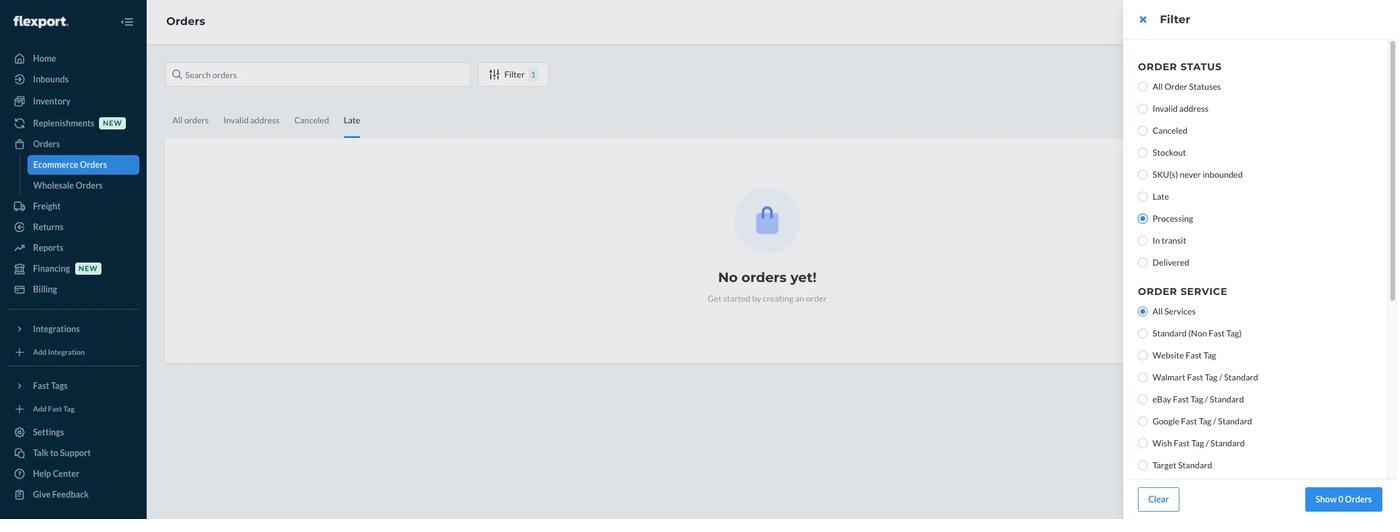 Task type: locate. For each thing, give the bounding box(es) containing it.
fast up the ebay fast tag / standard at the bottom right
[[1187, 372, 1203, 383]]

invalid address
[[1153, 103, 1209, 114]]

(non
[[1188, 328, 1207, 339]]

tag up the walmart fast tag / standard
[[1203, 350, 1216, 361]]

fast for ebay
[[1173, 394, 1189, 405]]

clear button
[[1138, 488, 1179, 512]]

sku(s) never inbounded
[[1153, 169, 1243, 180]]

status
[[1181, 61, 1222, 73]]

late
[[1153, 191, 1169, 202]]

fast
[[1209, 328, 1225, 339], [1186, 350, 1202, 361], [1187, 372, 1203, 383], [1173, 394, 1189, 405], [1181, 416, 1197, 427], [1174, 438, 1190, 449]]

close image
[[1139, 15, 1146, 24]]

standard for ebay fast tag / standard
[[1210, 394, 1244, 405]]

1 all from the top
[[1153, 81, 1163, 92]]

tag for ebay
[[1191, 394, 1203, 405]]

0
[[1338, 494, 1343, 505]]

fast down standard (non fast tag) on the bottom
[[1186, 350, 1202, 361]]

2 all from the top
[[1153, 306, 1163, 317]]

order down order status
[[1164, 81, 1187, 92]]

walmart fast tag / standard
[[1153, 372, 1258, 383]]

processing
[[1153, 213, 1193, 224]]

tag up google fast tag / standard
[[1191, 394, 1203, 405]]

show 0 orders
[[1316, 494, 1372, 505]]

all left "services"
[[1153, 306, 1163, 317]]

order up all order statuses on the top right
[[1138, 61, 1177, 73]]

invalid
[[1153, 103, 1178, 114]]

order for status
[[1138, 61, 1177, 73]]

tag
[[1203, 350, 1216, 361], [1205, 372, 1218, 383], [1191, 394, 1203, 405], [1199, 416, 1212, 427], [1191, 438, 1204, 449]]

/ down the walmart fast tag / standard
[[1205, 394, 1208, 405]]

None radio
[[1138, 104, 1148, 114], [1138, 148, 1148, 158], [1138, 170, 1148, 180], [1138, 192, 1148, 202], [1138, 258, 1148, 268], [1138, 439, 1148, 449], [1138, 104, 1148, 114], [1138, 148, 1148, 158], [1138, 170, 1148, 180], [1138, 192, 1148, 202], [1138, 258, 1148, 268], [1138, 439, 1148, 449]]

orders
[[1345, 494, 1372, 505]]

tag for website
[[1203, 350, 1216, 361]]

ebay fast tag / standard
[[1153, 394, 1244, 405]]

order status
[[1138, 61, 1222, 73]]

all up invalid
[[1153, 81, 1163, 92]]

/ up wish fast tag / standard
[[1213, 416, 1216, 427]]

order up the all services
[[1138, 286, 1177, 298]]

0 vertical spatial all
[[1153, 81, 1163, 92]]

order service
[[1138, 286, 1228, 298]]

fast right google in the right bottom of the page
[[1181, 416, 1197, 427]]

order
[[1138, 61, 1177, 73], [1164, 81, 1187, 92], [1138, 286, 1177, 298]]

1 vertical spatial all
[[1153, 306, 1163, 317]]

fast right ebay
[[1173, 394, 1189, 405]]

standard
[[1153, 328, 1187, 339], [1224, 372, 1258, 383], [1210, 394, 1244, 405], [1218, 416, 1252, 427], [1211, 438, 1245, 449], [1178, 460, 1212, 471]]

/ up the ebay fast tag / standard at the bottom right
[[1219, 372, 1222, 383]]

None radio
[[1138, 82, 1148, 92], [1138, 126, 1148, 136], [1138, 214, 1148, 224], [1138, 236, 1148, 246], [1138, 307, 1148, 317], [1138, 329, 1148, 339], [1138, 351, 1148, 361], [1138, 373, 1148, 383], [1138, 395, 1148, 405], [1138, 417, 1148, 427], [1138, 461, 1148, 471], [1138, 82, 1148, 92], [1138, 126, 1148, 136], [1138, 214, 1148, 224], [1138, 236, 1148, 246], [1138, 307, 1148, 317], [1138, 329, 1148, 339], [1138, 351, 1148, 361], [1138, 373, 1148, 383], [1138, 395, 1148, 405], [1138, 417, 1148, 427], [1138, 461, 1148, 471]]

/ down google fast tag / standard
[[1206, 438, 1209, 449]]

canceled
[[1153, 125, 1188, 136]]

standard down google fast tag / standard
[[1211, 438, 1245, 449]]

/
[[1219, 372, 1222, 383], [1205, 394, 1208, 405], [1213, 416, 1216, 427], [1206, 438, 1209, 449]]

standard for wish fast tag / standard
[[1211, 438, 1245, 449]]

2 vertical spatial order
[[1138, 286, 1177, 298]]

fast for website
[[1186, 350, 1202, 361]]

fast for walmart
[[1187, 372, 1203, 383]]

show 0 orders button
[[1305, 488, 1382, 512]]

address
[[1179, 103, 1209, 114]]

wish
[[1153, 438, 1172, 449]]

standard up wish fast tag / standard
[[1218, 416, 1252, 427]]

fast left tag)
[[1209, 328, 1225, 339]]

all
[[1153, 81, 1163, 92], [1153, 306, 1163, 317]]

sku(s)
[[1153, 169, 1178, 180]]

clear
[[1148, 494, 1169, 505]]

0 vertical spatial order
[[1138, 61, 1177, 73]]

all for order status
[[1153, 81, 1163, 92]]

fast right wish
[[1174, 438, 1190, 449]]

tag up the ebay fast tag / standard at the bottom right
[[1205, 372, 1218, 383]]

standard down the walmart fast tag / standard
[[1210, 394, 1244, 405]]

services
[[1164, 306, 1196, 317]]

tag up wish fast tag / standard
[[1199, 416, 1212, 427]]

tag down google fast tag / standard
[[1191, 438, 1204, 449]]

filter
[[1160, 13, 1190, 26]]

show
[[1316, 494, 1337, 505]]

standard down tag)
[[1224, 372, 1258, 383]]



Task type: describe. For each thing, give the bounding box(es) containing it.
ebay
[[1153, 394, 1171, 405]]

service
[[1181, 286, 1228, 298]]

/ for wish
[[1206, 438, 1209, 449]]

fast for google
[[1181, 416, 1197, 427]]

all order statuses
[[1153, 81, 1221, 92]]

all services
[[1153, 306, 1196, 317]]

in transit
[[1153, 235, 1186, 246]]

standard for walmart fast tag / standard
[[1224, 372, 1258, 383]]

never
[[1180, 169, 1201, 180]]

in
[[1153, 235, 1160, 246]]

google fast tag / standard
[[1153, 416, 1252, 427]]

transit
[[1162, 235, 1186, 246]]

/ for google
[[1213, 416, 1216, 427]]

website fast tag
[[1153, 350, 1216, 361]]

order for service
[[1138, 286, 1177, 298]]

inbounded
[[1203, 169, 1243, 180]]

1 vertical spatial order
[[1164, 81, 1187, 92]]

/ for walmart
[[1219, 372, 1222, 383]]

stockout
[[1153, 147, 1186, 158]]

tag for walmart
[[1205, 372, 1218, 383]]

tag for google
[[1199, 416, 1212, 427]]

tag)
[[1226, 328, 1242, 339]]

target
[[1153, 460, 1176, 471]]

walmart
[[1153, 372, 1186, 383]]

fast for wish
[[1174, 438, 1190, 449]]

tag for wish
[[1191, 438, 1204, 449]]

/ for ebay
[[1205, 394, 1208, 405]]

target standard
[[1153, 460, 1212, 471]]

standard for google fast tag / standard
[[1218, 416, 1252, 427]]

google
[[1153, 416, 1179, 427]]

delivered
[[1153, 257, 1189, 268]]

standard down wish fast tag / standard
[[1178, 460, 1212, 471]]

wish fast tag / standard
[[1153, 438, 1245, 449]]

all for order service
[[1153, 306, 1163, 317]]

website
[[1153, 350, 1184, 361]]

statuses
[[1189, 81, 1221, 92]]

standard up website
[[1153, 328, 1187, 339]]

standard (non fast tag)
[[1153, 328, 1242, 339]]



Task type: vqa. For each thing, say whether or not it's contained in the screenshot.
select a destination
no



